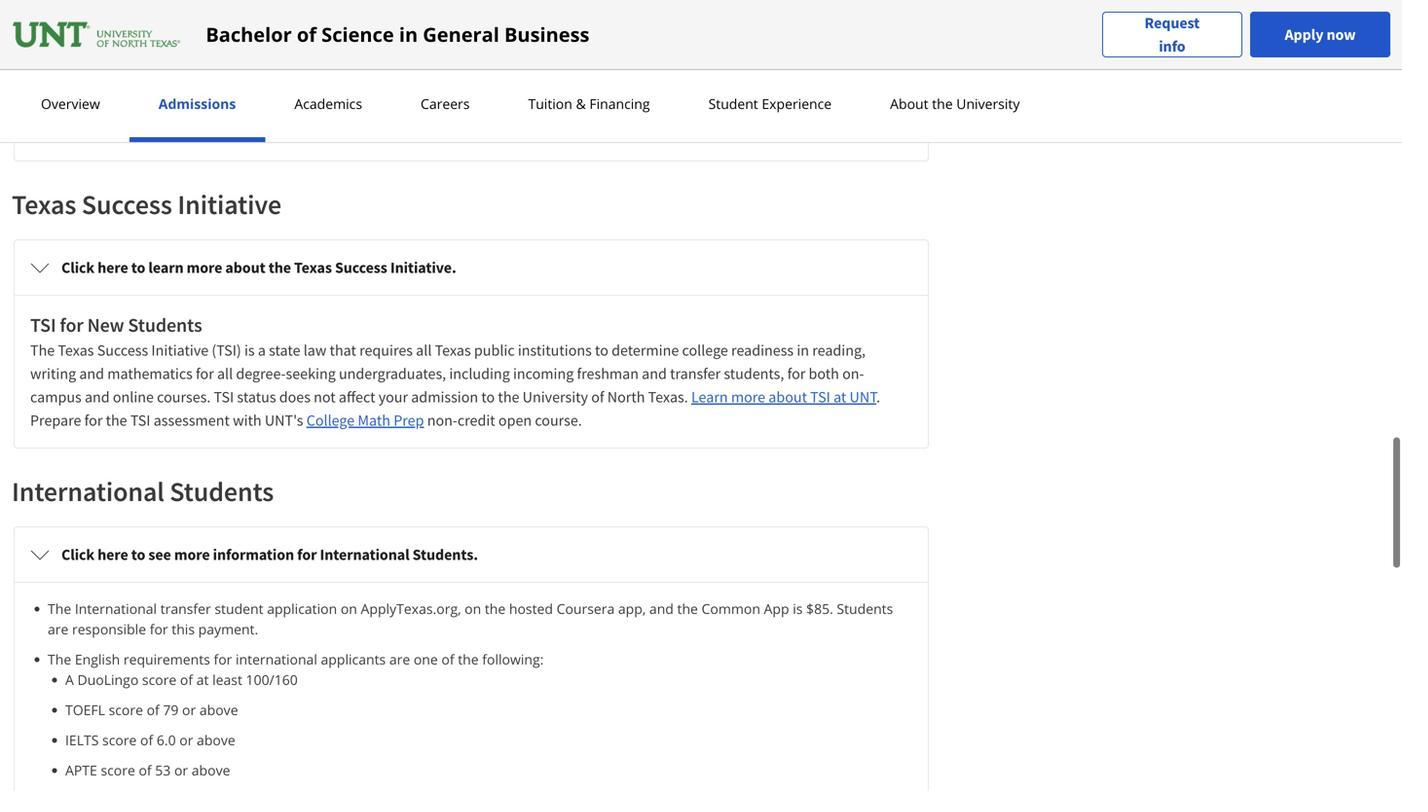 Task type: describe. For each thing, give the bounding box(es) containing it.
complete
[[255, 100, 316, 120]]

business
[[505, 21, 590, 48]]

app
[[764, 600, 789, 618]]

transfer inside the 'the international transfer student application on applytexas.org, on the hosted coursera app, and the common app is $85. students are responsible for this payment.'
[[160, 600, 211, 618]]

academics
[[294, 94, 362, 113]]

undergraduates,
[[339, 364, 446, 384]]

of left least
[[180, 671, 193, 690]]

sat, act and gre scores are optional, but strongly encouraged for financial aid purposes).
[[30, 15, 611, 34]]

for inside . prepare for the tsi assessment with unt's
[[84, 411, 103, 430]]

list inside "list item"
[[56, 670, 913, 781]]

click here to see more information for international students.
[[61, 545, 478, 565]]

university of north texas image
[[12, 19, 182, 50]]

experience
[[762, 94, 832, 113]]

does
[[279, 388, 311, 407]]

learn
[[148, 258, 184, 278]]

requirements inside the general information the application process is designed to be simple and straightforward, and you will not need to submit an essay, letters of recommendation, or test scores to complete the application. meeting the requirements above will guarantee you admission, but individual applications will be reviewed separately.
[[504, 100, 592, 120]]

the up separately.
[[319, 100, 341, 120]]

ielts score of 6.0 or above list item
[[65, 730, 913, 751]]

0 vertical spatial are
[[191, 15, 211, 34]]

toefl
[[65, 701, 105, 720]]

the right meeting
[[480, 100, 501, 120]]

online
[[113, 388, 154, 407]]

international inside click here to see more information for international students. dropdown button
[[320, 545, 410, 565]]

apply now button
[[1250, 12, 1391, 57]]

your
[[379, 388, 408, 407]]

about the university
[[890, 94, 1020, 113]]

aid
[[518, 15, 539, 34]]

course.
[[535, 411, 582, 430]]

international
[[236, 651, 317, 669]]

for left "financial"
[[438, 15, 456, 34]]

of right "one"
[[442, 651, 454, 669]]

of left 6.0
[[140, 731, 153, 750]]

the inside the texas success initiative (tsi) is a state law that requires all texas public institutions to determine college readiness in reading, writing and mathematics for all degree-seeking undergraduates, including incoming freshman and transfer students, for both on- campus and online courses. tsi status does not affect your admission to the university of north texas.
[[498, 388, 520, 407]]

with
[[233, 411, 262, 430]]

learn more about tsi at unt
[[691, 388, 877, 407]]

applications
[[98, 124, 178, 143]]

or for 53
[[174, 762, 188, 780]]

a
[[258, 341, 266, 360]]

score for 6.0
[[102, 731, 137, 750]]

1 vertical spatial all
[[217, 364, 233, 384]]

public
[[474, 341, 515, 360]]

the texas success initiative (tsi) is a state law that requires all texas public institutions to determine college readiness in reading, writing and mathematics for all degree-seeking undergraduates, including incoming freshman and transfer students, for both on- campus and online courses. tsi status does not affect your admission to the university of north texas.
[[30, 341, 866, 407]]

least
[[212, 671, 242, 690]]

2 on from the left
[[465, 600, 481, 618]]

this
[[172, 620, 195, 639]]

but inside the general information the application process is designed to be simple and straightforward, and you will not need to submit an essay, letters of recommendation, or test scores to complete the application. meeting the requirements above will guarantee you admission, but individual applications will be reviewed separately.
[[835, 100, 857, 120]]

university inside the texas success initiative (tsi) is a state law that requires all texas public institutions to determine college readiness in reading, writing and mathematics for all degree-seeking undergraduates, including incoming freshman and transfer students, for both on- campus and online courses. tsi status does not affect your admission to the university of north texas.
[[523, 388, 588, 407]]

writing
[[30, 364, 76, 384]]

100/160
[[246, 671, 298, 690]]

students,
[[724, 364, 784, 384]]

texas.
[[648, 388, 688, 407]]

process
[[135, 77, 185, 96]]

click for international
[[61, 545, 95, 565]]

academics link
[[289, 94, 368, 113]]

in inside the texas success initiative (tsi) is a state law that requires all texas public institutions to determine college readiness in reading, writing and mathematics for all degree-seeking undergraduates, including incoming freshman and transfer students, for both on- campus and online courses. tsi status does not affect your admission to the university of north texas.
[[797, 341, 809, 360]]

information
[[213, 545, 294, 565]]

meeting
[[425, 100, 477, 120]]

click here to learn more about the texas success initiative.
[[61, 258, 457, 278]]

is for texas
[[244, 341, 255, 360]]

information
[[98, 49, 197, 74]]

credit
[[458, 411, 495, 430]]

math
[[358, 411, 391, 430]]

0 horizontal spatial requirements
[[124, 651, 210, 669]]

on-
[[843, 364, 864, 384]]

the for the texas success initiative (tsi) is a state law that requires all texas public institutions to determine college readiness in reading, writing and mathematics for all degree-seeking undergraduates, including incoming freshman and transfer students, for both on- campus and online courses. tsi status does not affect your admission to the university of north texas.
[[30, 341, 55, 360]]

not inside the general information the application process is designed to be simple and straightforward, and you will not need to submit an essay, letters of recommendation, or test scores to complete the application. meeting the requirements above will guarantee you admission, but individual applications will be reviewed separately.
[[564, 77, 586, 96]]

college
[[306, 411, 355, 430]]

college
[[682, 341, 728, 360]]

international inside the 'the international transfer student application on applytexas.org, on the hosted coursera app, and the common app is $85. students are responsible for this payment.'
[[75, 600, 157, 618]]

guarantee
[[664, 100, 730, 120]]

that
[[330, 341, 356, 360]]

general information the application process is designed to be simple and straightforward, and you will not need to submit an essay, letters of recommendation, or test scores to complete the application. meeting the requirements above will guarantee you admission, but individual applications will be reviewed separately.
[[30, 49, 857, 143]]

coursera
[[557, 600, 615, 618]]

courses.
[[157, 388, 211, 407]]

careers
[[421, 94, 470, 113]]

and up application.
[[347, 77, 372, 96]]

admission,
[[761, 100, 832, 120]]

a
[[65, 671, 74, 690]]

texas down individual
[[12, 187, 76, 222]]

0 vertical spatial international
[[12, 475, 164, 509]]

of left the "79"
[[147, 701, 160, 720]]

0 vertical spatial will
[[538, 77, 561, 96]]

student experience link
[[703, 94, 838, 113]]

score up toefl score of 79 or above
[[142, 671, 177, 690]]

following:
[[482, 651, 544, 669]]

determine
[[612, 341, 679, 360]]

to up the freshman
[[595, 341, 609, 360]]

and right writing
[[79, 364, 104, 384]]

bachelor
[[206, 21, 292, 48]]

admissions
[[159, 94, 236, 113]]

science
[[322, 21, 394, 48]]

here for for
[[98, 258, 128, 278]]

admission
[[411, 388, 478, 407]]

score for 79
[[109, 701, 143, 720]]

and left 'online'
[[85, 388, 110, 407]]

of left science
[[297, 21, 317, 48]]

incoming
[[513, 364, 574, 384]]

is for information
[[188, 77, 198, 96]]

the international transfer student application on applytexas.org, on the hosted coursera app, and the common app is $85. students are responsible for this payment. list item
[[48, 599, 913, 640]]

ielts
[[65, 731, 99, 750]]

common
[[702, 600, 761, 618]]

admissions link
[[153, 94, 242, 113]]

transfer inside the texas success initiative (tsi) is a state law that requires all texas public institutions to determine college readiness in reading, writing and mathematics for all degree-seeking undergraduates, including incoming freshman and transfer students, for both on- campus and online courses. tsi status does not affect your admission to the university of north texas.
[[670, 364, 721, 384]]

college math prep non-credit open course.
[[306, 411, 582, 430]]

79
[[163, 701, 179, 720]]

list item containing the english requirements for international applicants are one of the following:
[[48, 650, 913, 781]]

here for international
[[98, 545, 128, 565]]

success inside dropdown button
[[335, 258, 387, 278]]

app,
[[618, 600, 646, 618]]

reviewed
[[227, 124, 287, 143]]

1 horizontal spatial about
[[769, 388, 807, 407]]

students inside the 'the international transfer student application on applytexas.org, on the hosted coursera app, and the common app is $85. students are responsible for this payment.'
[[837, 600, 893, 618]]

score for 53
[[101, 762, 135, 780]]

0 vertical spatial students
[[128, 313, 202, 337]]

for up least
[[214, 651, 232, 669]]

initiative.
[[390, 258, 457, 278]]

non-
[[427, 411, 458, 430]]

0 vertical spatial general
[[423, 21, 499, 48]]

affect
[[339, 388, 375, 407]]

sat,
[[30, 15, 57, 34]]

general inside the general information the application process is designed to be simple and straightforward, and you will not need to submit an essay, letters of recommendation, or test scores to complete the application. meeting the requirements above will guarantee you admission, but individual applications will be reviewed separately.
[[30, 49, 94, 74]]

texas up writing
[[58, 341, 94, 360]]

duolingo
[[77, 671, 139, 690]]

1 vertical spatial students
[[170, 475, 274, 509]]

to inside dropdown button
[[131, 545, 145, 565]]

0 vertical spatial university
[[957, 94, 1020, 113]]

info
[[1159, 37, 1186, 56]]

simple
[[300, 77, 343, 96]]

apply now
[[1285, 25, 1356, 44]]

at for least
[[196, 671, 209, 690]]

request info
[[1145, 13, 1200, 56]]

above for apte score of 53 or above
[[192, 762, 230, 780]]

for up learn more about tsi at unt
[[788, 364, 806, 384]]

both
[[809, 364, 839, 384]]

assessment
[[154, 411, 230, 430]]



Task type: locate. For each thing, give the bounding box(es) containing it.
6.0
[[157, 731, 176, 750]]

0 vertical spatial transfer
[[670, 364, 721, 384]]

about inside click here to learn more about the texas success initiative. dropdown button
[[225, 258, 266, 278]]

prepare
[[30, 411, 81, 430]]

0 horizontal spatial in
[[399, 21, 418, 48]]

to left learn
[[131, 258, 145, 278]]

the up open
[[498, 388, 520, 407]]

status
[[237, 388, 276, 407]]

2 vertical spatial success
[[97, 341, 148, 360]]

success down applications
[[82, 187, 172, 222]]

is
[[188, 77, 198, 96], [244, 341, 255, 360], [793, 600, 803, 618]]

2 vertical spatial is
[[793, 600, 803, 618]]

1 horizontal spatial scores
[[194, 100, 235, 120]]

or right 6.0
[[179, 731, 193, 750]]

and down determine
[[642, 364, 667, 384]]

1 vertical spatial here
[[98, 545, 128, 565]]

click here to see more information for international students. button
[[15, 528, 928, 582]]

will down submit
[[638, 100, 661, 120]]

here left 'see'
[[98, 545, 128, 565]]

0 horizontal spatial general
[[30, 49, 94, 74]]

at inside list item
[[196, 671, 209, 690]]

general down 'act' at the top of page
[[30, 49, 94, 74]]

and inside the 'the international transfer student application on applytexas.org, on the hosted coursera app, and the common app is $85. students are responsible for this payment.'
[[650, 600, 674, 618]]

0 horizontal spatial at
[[196, 671, 209, 690]]

2 horizontal spatial will
[[638, 100, 661, 120]]

students
[[128, 313, 202, 337], [170, 475, 274, 509], [837, 600, 893, 618]]

2 horizontal spatial are
[[389, 651, 410, 669]]

the for the english requirements for international applicants are one of the following:
[[48, 651, 71, 669]]

0 vertical spatial be
[[280, 77, 297, 96]]

above for toefl score of 79 or above
[[200, 701, 238, 720]]

students right $85.
[[837, 600, 893, 618]]

or right 53
[[174, 762, 188, 780]]

0 vertical spatial requirements
[[504, 100, 592, 120]]

are inside the 'the international transfer student application on applytexas.org, on the hosted coursera app, and the common app is $85. students are responsible for this payment.'
[[48, 620, 69, 639]]

0 horizontal spatial are
[[48, 620, 69, 639]]

to up complete
[[264, 77, 277, 96]]

transfer down college
[[670, 364, 721, 384]]

0 vertical spatial but
[[276, 15, 299, 34]]

0 horizontal spatial transfer
[[160, 600, 211, 618]]

the english requirements for international applicants are one of the following:
[[48, 651, 544, 669]]

0 vertical spatial initiative
[[178, 187, 282, 222]]

requires
[[359, 341, 413, 360]]

score right ielts
[[102, 731, 137, 750]]

campus
[[30, 388, 82, 407]]

the for the international transfer student application on applytexas.org, on the hosted coursera app, and the common app is $85. students are responsible for this payment.
[[48, 600, 71, 618]]

tsi inside . prepare for the tsi assessment with unt's
[[130, 411, 151, 430]]

1 horizontal spatial you
[[734, 100, 758, 120]]

strongly
[[302, 15, 355, 34]]

texas up law
[[294, 258, 332, 278]]

0 vertical spatial not
[[564, 77, 586, 96]]

are left responsible on the left
[[48, 620, 69, 639]]

apte score of 53 or above
[[65, 762, 230, 780]]

above for ielts score of 6.0 or above
[[197, 731, 235, 750]]

about
[[225, 258, 266, 278], [769, 388, 807, 407]]

0 horizontal spatial not
[[314, 388, 336, 407]]

1 vertical spatial initiative
[[151, 341, 209, 360]]

mathematics
[[107, 364, 193, 384]]

a duolingo score of at least 100/160 list item
[[65, 670, 913, 691]]

1 vertical spatial be
[[208, 124, 224, 143]]

to down "including" on the left of the page
[[481, 388, 495, 407]]

an
[[691, 77, 707, 96]]

the up "state"
[[269, 258, 291, 278]]

0 vertical spatial success
[[82, 187, 172, 222]]

to left 'see'
[[131, 545, 145, 565]]

list containing a duolingo score of at least 100/160
[[56, 670, 913, 781]]

more down students,
[[731, 388, 766, 407]]

1 vertical spatial success
[[335, 258, 387, 278]]

student experience
[[709, 94, 832, 113]]

need
[[589, 77, 622, 96]]

here left learn
[[98, 258, 128, 278]]

tsi up writing
[[30, 313, 56, 337]]

success down tsi for new students
[[97, 341, 148, 360]]

north
[[608, 388, 645, 407]]

will left &
[[538, 77, 561, 96]]

requirements down need
[[504, 100, 592, 120]]

be down admissions link
[[208, 124, 224, 143]]

the inside . prepare for the tsi assessment with unt's
[[106, 411, 127, 430]]

2 horizontal spatial is
[[793, 600, 803, 618]]

at for unt
[[834, 388, 847, 407]]

1 on from the left
[[341, 600, 357, 618]]

texas success initiative
[[12, 187, 282, 222]]

&
[[576, 94, 586, 113]]

here
[[98, 258, 128, 278], [98, 545, 128, 565]]

will down test
[[181, 124, 204, 143]]

and right 'app,'
[[650, 600, 674, 618]]

1 horizontal spatial in
[[797, 341, 809, 360]]

1 horizontal spatial transfer
[[670, 364, 721, 384]]

1 vertical spatial more
[[731, 388, 766, 407]]

0 horizontal spatial is
[[188, 77, 198, 96]]

1 vertical spatial are
[[48, 620, 69, 639]]

the left common
[[677, 600, 698, 618]]

more for tsi for new students
[[187, 258, 222, 278]]

to up reviewed
[[239, 100, 252, 120]]

0 vertical spatial click
[[61, 258, 95, 278]]

of up admission,
[[797, 77, 810, 96]]

1 vertical spatial click
[[61, 545, 95, 565]]

hosted
[[509, 600, 553, 618]]

0 horizontal spatial but
[[276, 15, 299, 34]]

1 vertical spatial general
[[30, 49, 94, 74]]

1 vertical spatial university
[[523, 388, 588, 407]]

1 horizontal spatial on
[[465, 600, 481, 618]]

1 vertical spatial transfer
[[160, 600, 211, 618]]

international up responsible on the left
[[75, 600, 157, 618]]

1 horizontal spatial be
[[280, 77, 297, 96]]

degree-
[[236, 364, 286, 384]]

request
[[1145, 13, 1200, 33]]

optional,
[[215, 15, 273, 34]]

university up course. on the bottom left of the page
[[523, 388, 588, 407]]

success left the initiative.
[[335, 258, 387, 278]]

including
[[449, 364, 510, 384]]

tsi inside the texas success initiative (tsi) is a state law that requires all texas public institutions to determine college readiness in reading, writing and mathematics for all degree-seeking undergraduates, including incoming freshman and transfer students, for both on- campus and online courses. tsi status does not affect your admission to the university of north texas.
[[214, 388, 234, 407]]

0 vertical spatial more
[[187, 258, 222, 278]]

1 horizontal spatial will
[[538, 77, 561, 96]]

transfer up this at the bottom of page
[[160, 600, 211, 618]]

1 horizontal spatial requirements
[[504, 100, 592, 120]]

the inside "list item"
[[458, 651, 479, 669]]

0 horizontal spatial application
[[58, 77, 131, 96]]

tuition
[[528, 94, 573, 113]]

all right the requires
[[416, 341, 432, 360]]

unt
[[850, 388, 877, 407]]

score down duolingo
[[109, 701, 143, 720]]

about right learn
[[225, 258, 266, 278]]

1 vertical spatial in
[[797, 341, 809, 360]]

list
[[38, 599, 913, 792], [56, 670, 913, 781]]

1 horizontal spatial application
[[267, 600, 337, 618]]

scores right gre
[[146, 15, 187, 34]]

in up "both"
[[797, 341, 809, 360]]

1 vertical spatial scores
[[194, 100, 235, 120]]

not
[[564, 77, 586, 96], [314, 388, 336, 407]]

applicants
[[321, 651, 386, 669]]

seeking
[[286, 364, 336, 384]]

and
[[88, 15, 113, 34], [347, 77, 372, 96], [483, 77, 508, 96], [79, 364, 104, 384], [642, 364, 667, 384], [85, 388, 110, 407], [650, 600, 674, 618]]

0 horizontal spatial be
[[208, 124, 224, 143]]

application inside the 'the international transfer student application on applytexas.org, on the hosted coursera app, and the common app is $85. students are responsible for this payment.'
[[267, 600, 337, 618]]

the
[[30, 77, 55, 96], [30, 341, 55, 360], [48, 600, 71, 618], [48, 651, 71, 669]]

tuition & financing link
[[522, 94, 656, 113]]

the inside the texas success initiative (tsi) is a state law that requires all texas public institutions to determine college readiness in reading, writing and mathematics for all degree-seeking undergraduates, including incoming freshman and transfer students, for both on- campus and online courses. tsi status does not affect your admission to the university of north texas.
[[30, 341, 55, 360]]

1 vertical spatial not
[[314, 388, 336, 407]]

for left new
[[60, 313, 83, 337]]

the up a duolingo score of at least 100/160 list item
[[458, 651, 479, 669]]

at left least
[[196, 671, 209, 690]]

above inside the general information the application process is designed to be simple and straightforward, and you will not need to submit an essay, letters of recommendation, or test scores to complete the application. meeting the requirements above will guarantee you admission, but individual applications will be reviewed separately.
[[595, 100, 635, 120]]

applytexas.org,
[[361, 600, 461, 618]]

the inside the general information the application process is designed to be simple and straightforward, and you will not need to submit an essay, letters of recommendation, or test scores to complete the application. meeting the requirements above will guarantee you admission, but individual applications will be reviewed separately.
[[30, 77, 55, 96]]

more right 'see'
[[174, 545, 210, 565]]

above right 53
[[192, 762, 230, 780]]

here inside click here to learn more about the texas success initiative. dropdown button
[[98, 258, 128, 278]]

test
[[167, 100, 191, 120]]

are left optional,
[[191, 15, 211, 34]]

is inside the 'the international transfer student application on applytexas.org, on the hosted coursera app, and the common app is $85. students are responsible for this payment.'
[[793, 600, 803, 618]]

more inside click here to learn more about the texas success initiative. dropdown button
[[187, 258, 222, 278]]

above down need
[[595, 100, 635, 120]]

english
[[75, 651, 120, 669]]

1 vertical spatial is
[[244, 341, 255, 360]]

purposes).
[[542, 15, 611, 34]]

0 horizontal spatial scores
[[146, 15, 187, 34]]

1 horizontal spatial but
[[835, 100, 857, 120]]

1 horizontal spatial not
[[564, 77, 586, 96]]

0 vertical spatial you
[[511, 77, 535, 96]]

or right the "79"
[[182, 701, 196, 720]]

score right "apte"
[[101, 762, 135, 780]]

0 vertical spatial is
[[188, 77, 198, 96]]

in
[[399, 21, 418, 48], [797, 341, 809, 360]]

for inside dropdown button
[[297, 545, 317, 565]]

more
[[187, 258, 222, 278], [731, 388, 766, 407], [174, 545, 210, 565]]

1 vertical spatial international
[[320, 545, 410, 565]]

financing
[[590, 94, 650, 113]]

the down 'online'
[[106, 411, 127, 430]]

2 vertical spatial international
[[75, 600, 157, 618]]

click up new
[[61, 258, 95, 278]]

list containing the international transfer student application on applytexas.org, on the hosted coursera app, and the common app is $85. students are responsible for this payment.
[[38, 599, 913, 792]]

the left hosted
[[485, 600, 506, 618]]

of inside 'list item'
[[139, 762, 152, 780]]

and right careers
[[483, 77, 508, 96]]

click for for
[[61, 258, 95, 278]]

tsi down "both"
[[811, 388, 831, 407]]

1 vertical spatial will
[[638, 100, 661, 120]]

2 vertical spatial are
[[389, 651, 410, 669]]

is inside the general information the application process is designed to be simple and straightforward, and you will not need to submit an essay, letters of recommendation, or test scores to complete the application. meeting the requirements above will guarantee you admission, but individual applications will be reviewed separately.
[[188, 77, 198, 96]]

learn more about tsi at unt link
[[691, 388, 877, 407]]

or for 79
[[182, 701, 196, 720]]

list item
[[48, 650, 913, 781]]

0 horizontal spatial university
[[523, 388, 588, 407]]

requirements up a duolingo score of at least 100/160
[[124, 651, 210, 669]]

tsi for new students
[[30, 313, 202, 337]]

tsi
[[30, 313, 56, 337], [214, 388, 234, 407], [811, 388, 831, 407], [130, 411, 151, 430]]

0 vertical spatial about
[[225, 258, 266, 278]]

be up complete
[[280, 77, 297, 96]]

to right need
[[625, 77, 639, 96]]

here inside click here to see more information for international students. dropdown button
[[98, 545, 128, 565]]

see
[[148, 545, 171, 565]]

for left this at the bottom of page
[[150, 620, 168, 639]]

straightforward,
[[375, 77, 480, 96]]

you down the business
[[511, 77, 535, 96]]

of left 53
[[139, 762, 152, 780]]

or inside 'list item'
[[174, 762, 188, 780]]

tsi down 'online'
[[130, 411, 151, 430]]

tsi left status at the left of page
[[214, 388, 234, 407]]

not left need
[[564, 77, 586, 96]]

request info button
[[1102, 11, 1243, 58]]

1 click from the top
[[61, 258, 95, 278]]

is inside the texas success initiative (tsi) is a state law that requires all texas public institutions to determine college readiness in reading, writing and mathematics for all degree-seeking undergraduates, including incoming freshman and transfer students, for both on- campus and online courses. tsi status does not affect your admission to the university of north texas.
[[244, 341, 255, 360]]

scores inside the general information the application process is designed to be simple and straightforward, and you will not need to submit an essay, letters of recommendation, or test scores to complete the application. meeting the requirements above will guarantee you admission, but individual applications will be reviewed separately.
[[194, 100, 235, 120]]

1 vertical spatial requirements
[[124, 651, 210, 669]]

of down the freshman
[[591, 388, 604, 407]]

above down least
[[200, 701, 238, 720]]

application.
[[344, 100, 422, 120]]

careers link
[[415, 94, 476, 113]]

or
[[150, 100, 164, 120], [182, 701, 196, 720], [179, 731, 193, 750], [174, 762, 188, 780]]

but right experience on the top of the page
[[835, 100, 857, 120]]

0 vertical spatial application
[[58, 77, 131, 96]]

student
[[709, 94, 758, 113]]

texas up "including" on the left of the page
[[435, 341, 471, 360]]

1 here from the top
[[98, 258, 128, 278]]

click inside dropdown button
[[61, 545, 95, 565]]

for right prepare
[[84, 411, 103, 430]]

1 vertical spatial you
[[734, 100, 758, 120]]

general up "straightforward,"
[[423, 21, 499, 48]]

about down students,
[[769, 388, 807, 407]]

open
[[499, 411, 532, 430]]

more right learn
[[187, 258, 222, 278]]

application inside the general information the application process is designed to be simple and straightforward, and you will not need to submit an essay, letters of recommendation, or test scores to complete the application. meeting the requirements above will guarantee you admission, but individual applications will be reviewed separately.
[[58, 77, 131, 96]]

score inside 'list item'
[[101, 762, 135, 780]]

1 horizontal spatial general
[[423, 21, 499, 48]]

gre
[[116, 15, 143, 34]]

international
[[12, 475, 164, 509], [320, 545, 410, 565], [75, 600, 157, 618]]

are
[[191, 15, 211, 34], [48, 620, 69, 639], [389, 651, 410, 669]]

at left unt
[[834, 388, 847, 407]]

students up information
[[170, 475, 274, 509]]

new
[[87, 313, 124, 337]]

0 vertical spatial here
[[98, 258, 128, 278]]

you down essay,
[[734, 100, 758, 120]]

or for 6.0
[[179, 731, 193, 750]]

requirements
[[504, 100, 592, 120], [124, 651, 210, 669]]

students up mathematics
[[128, 313, 202, 337]]

1 vertical spatial but
[[835, 100, 857, 120]]

2 vertical spatial more
[[174, 545, 210, 565]]

institutions
[[518, 341, 592, 360]]

overview
[[41, 94, 100, 113]]

bachelor of science in general business
[[206, 21, 590, 48]]

and right 'act' at the top of page
[[88, 15, 113, 34]]

not inside the texas success initiative (tsi) is a state law that requires all texas public institutions to determine college readiness in reading, writing and mathematics for all degree-seeking undergraduates, including incoming freshman and transfer students, for both on- campus and online courses. tsi status does not affect your admission to the university of north texas.
[[314, 388, 336, 407]]

payment.
[[198, 620, 258, 639]]

for up the courses.
[[196, 364, 214, 384]]

initiative inside the texas success initiative (tsi) is a state law that requires all texas public institutions to determine college readiness in reading, writing and mathematics for all degree-seeking undergraduates, including incoming freshman and transfer students, for both on- campus and online courses. tsi status does not affect your admission to the university of north texas.
[[151, 341, 209, 360]]

is left a
[[244, 341, 255, 360]]

ielts score of 6.0 or above
[[65, 731, 235, 750]]

0 horizontal spatial about
[[225, 258, 266, 278]]

2 vertical spatial students
[[837, 600, 893, 618]]

0 vertical spatial scores
[[146, 15, 187, 34]]

2 vertical spatial will
[[181, 124, 204, 143]]

the inside dropdown button
[[269, 258, 291, 278]]

individual
[[30, 124, 95, 143]]

0 horizontal spatial on
[[341, 600, 357, 618]]

1 horizontal spatial university
[[957, 94, 1020, 113]]

toefl score of 79 or above list item
[[65, 700, 913, 721]]

the inside the 'the international transfer student application on applytexas.org, on the hosted coursera app, and the common app is $85. students are responsible for this payment.'
[[48, 600, 71, 618]]

apte score of 53 or above list item
[[65, 761, 913, 781]]

1 horizontal spatial all
[[416, 341, 432, 360]]

or inside the general information the application process is designed to be simple and straightforward, and you will not need to submit an essay, letters of recommendation, or test scores to complete the application. meeting the requirements above will guarantee you admission, but individual applications will be reviewed separately.
[[150, 100, 164, 120]]

separately.
[[290, 124, 360, 143]]

more for the international transfer student application on applytexas.org, on the hosted coursera app, and the common app is $85. students are responsible for this payment.
[[174, 545, 210, 565]]

texas inside dropdown button
[[294, 258, 332, 278]]

0 horizontal spatial all
[[217, 364, 233, 384]]

1 horizontal spatial is
[[244, 341, 255, 360]]

be
[[280, 77, 297, 96], [208, 124, 224, 143]]

1 vertical spatial application
[[267, 600, 337, 618]]

click inside dropdown button
[[61, 258, 95, 278]]

the right about
[[932, 94, 953, 113]]

to inside dropdown button
[[131, 258, 145, 278]]

unt's
[[265, 411, 303, 430]]

for inside the 'the international transfer student application on applytexas.org, on the hosted coursera app, and the common app is $85. students are responsible for this payment.'
[[150, 620, 168, 639]]

1 horizontal spatial are
[[191, 15, 211, 34]]

of inside the texas success initiative (tsi) is a state law that requires all texas public institutions to determine college readiness in reading, writing and mathematics for all degree-seeking undergraduates, including incoming freshman and transfer students, for both on- campus and online courses. tsi status does not affect your admission to the university of north texas.
[[591, 388, 604, 407]]

essay,
[[710, 77, 749, 96]]

general
[[423, 21, 499, 48], [30, 49, 94, 74]]

on down click here to see more information for international students. dropdown button
[[465, 600, 481, 618]]

all down "(tsi)"
[[217, 364, 233, 384]]

act
[[60, 15, 85, 34]]

0 horizontal spatial will
[[181, 124, 204, 143]]

success inside the texas success initiative (tsi) is a state law that requires all texas public institutions to determine college readiness in reading, writing and mathematics for all degree-seeking undergraduates, including incoming freshman and transfer students, for both on- campus and online courses. tsi status does not affect your admission to the university of north texas.
[[97, 341, 148, 360]]

of inside the general information the application process is designed to be simple and straightforward, and you will not need to submit an essay, letters of recommendation, or test scores to complete the application. meeting the requirements above will guarantee you admission, but individual applications will be reviewed separately.
[[797, 77, 810, 96]]

designed
[[201, 77, 261, 96]]

encouraged
[[358, 15, 435, 34]]

2 here from the top
[[98, 545, 128, 565]]

click up responsible on the left
[[61, 545, 95, 565]]

more inside click here to see more information for international students. dropdown button
[[174, 545, 210, 565]]

above
[[595, 100, 635, 120], [200, 701, 238, 720], [197, 731, 235, 750], [192, 762, 230, 780]]

will
[[538, 77, 561, 96], [638, 100, 661, 120], [181, 124, 204, 143]]

you
[[511, 77, 535, 96], [734, 100, 758, 120]]

above inside 'list item'
[[192, 762, 230, 780]]

1 vertical spatial about
[[769, 388, 807, 407]]

is up test
[[188, 77, 198, 96]]

0 horizontal spatial you
[[511, 77, 535, 96]]

0 vertical spatial in
[[399, 21, 418, 48]]

2 click from the top
[[61, 545, 95, 565]]

0 vertical spatial all
[[416, 341, 432, 360]]

in right science
[[399, 21, 418, 48]]

not up the college
[[314, 388, 336, 407]]

1 vertical spatial at
[[196, 671, 209, 690]]

1 horizontal spatial at
[[834, 388, 847, 407]]

scores down designed
[[194, 100, 235, 120]]

for
[[438, 15, 456, 34], [60, 313, 83, 337], [196, 364, 214, 384], [788, 364, 806, 384], [84, 411, 103, 430], [297, 545, 317, 565], [150, 620, 168, 639], [214, 651, 232, 669]]

0 vertical spatial at
[[834, 388, 847, 407]]

are left "one"
[[389, 651, 410, 669]]



Task type: vqa. For each thing, say whether or not it's contained in the screenshot.
more option for generative ai for everyone IMAGE
no



